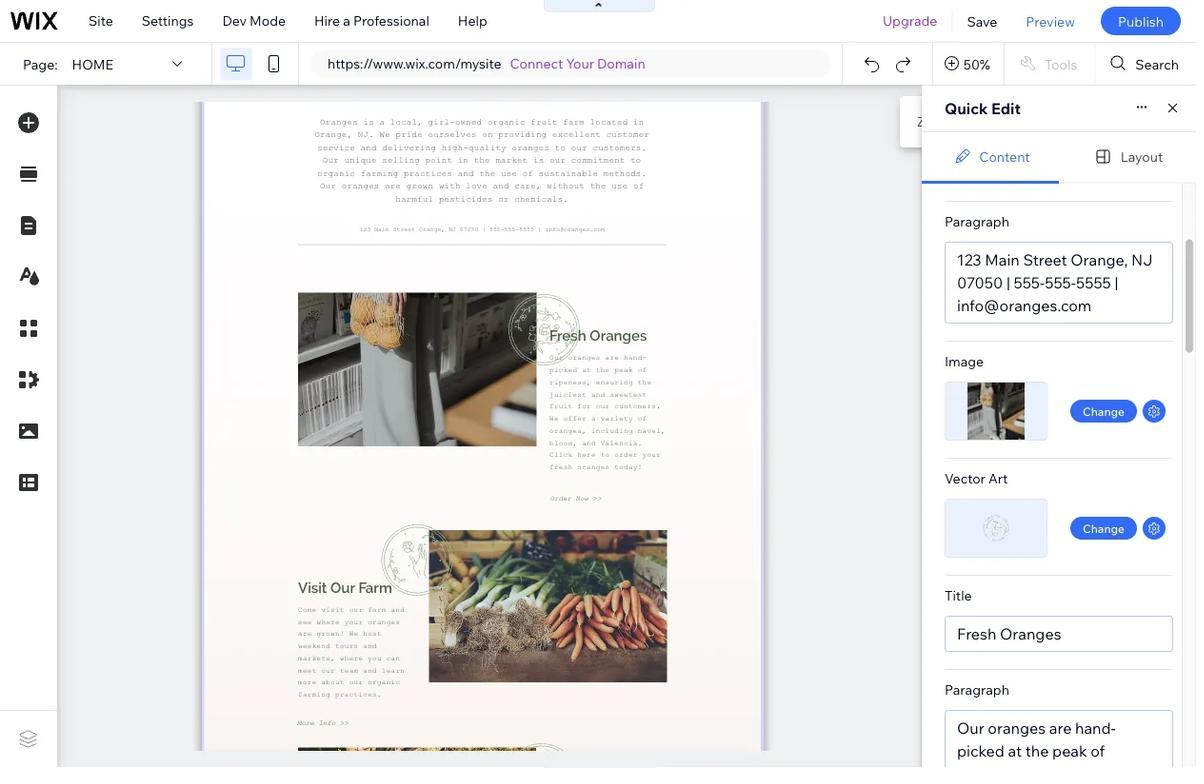 Task type: locate. For each thing, give the bounding box(es) containing it.
change for image
[[1083, 404, 1125, 419]]

art
[[989, 471, 1008, 487]]

street
[[1024, 251, 1068, 270]]

your
[[566, 55, 594, 72]]

hire
[[314, 12, 340, 29]]

quick
[[945, 99, 988, 118]]

0 vertical spatial paragraph
[[945, 213, 1010, 230]]

settings
[[142, 12, 194, 29]]

https://www.wix.com/mysite connect your domain
[[328, 55, 646, 72]]

1 horizontal spatial |
[[1115, 273, 1119, 292]]

| right 5555
[[1115, 273, 1119, 292]]

0 vertical spatial change
[[1083, 404, 1125, 419]]

change
[[1083, 404, 1125, 419], [1083, 522, 1125, 536]]

1 vertical spatial change
[[1083, 522, 1125, 536]]

1 vertical spatial paragraph
[[945, 682, 1010, 699]]

2 change button from the top
[[1071, 517, 1138, 540]]

555- up info@oranges.com
[[1014, 273, 1045, 292]]

change button
[[1071, 400, 1138, 423], [1071, 517, 1138, 540]]

are
[[1050, 719, 1072, 738]]

1 change from the top
[[1083, 404, 1125, 419]]

at
[[1008, 742, 1022, 761]]

title
[[945, 588, 972, 605]]

1 paragraph from the top
[[945, 213, 1010, 230]]

our oranges are hand- picked at the peak of ripeness, ensuring t
[[957, 719, 1154, 769]]

123
[[957, 251, 982, 270]]

domain
[[597, 55, 646, 72]]

50%
[[964, 55, 991, 72]]

info@oranges.com
[[957, 296, 1092, 315]]

fresh oranges
[[957, 625, 1062, 644]]

professional
[[353, 12, 430, 29]]

07050
[[957, 273, 1004, 292]]

paragraph up 123
[[945, 213, 1010, 230]]

1 change button from the top
[[1071, 400, 1138, 423]]

zoom in to 100%
[[917, 113, 1020, 130]]

search
[[1136, 55, 1179, 72]]

2 555- from the left
[[1045, 273, 1077, 292]]

our
[[957, 719, 985, 738]]

oranges
[[1000, 625, 1062, 644]]

hire a professional
[[314, 12, 430, 29]]

0 vertical spatial change button
[[1071, 400, 1138, 423]]

2 paragraph from the top
[[945, 682, 1010, 699]]

555- down street
[[1045, 273, 1077, 292]]

| down main
[[1007, 273, 1011, 292]]

help
[[458, 12, 488, 29]]

peak
[[1053, 742, 1088, 761]]

0 horizontal spatial |
[[1007, 273, 1011, 292]]

555-
[[1014, 273, 1045, 292], [1045, 273, 1077, 292]]

2 | from the left
[[1115, 273, 1119, 292]]

picked
[[957, 742, 1005, 761]]

content
[[980, 148, 1031, 165]]

2 change from the top
[[1083, 522, 1125, 536]]

1 vertical spatial change button
[[1071, 517, 1138, 540]]

paragraph
[[945, 213, 1010, 230], [945, 682, 1010, 699]]

paragraph up our
[[945, 682, 1010, 699]]

preview button
[[1012, 0, 1090, 42]]

orange,
[[1071, 251, 1128, 270]]

change for vector art
[[1083, 522, 1125, 536]]

ripeness,
[[957, 765, 1022, 769]]

of
[[1091, 742, 1105, 761]]

ensuring
[[1025, 765, 1087, 769]]

change button for vector art
[[1071, 517, 1138, 540]]

paragraph for 123
[[945, 213, 1010, 230]]

|
[[1007, 273, 1011, 292], [1115, 273, 1119, 292]]



Task type: describe. For each thing, give the bounding box(es) containing it.
5555
[[1077, 273, 1112, 292]]

1 | from the left
[[1007, 273, 1011, 292]]

100%
[[986, 113, 1020, 130]]

tools
[[1045, 55, 1078, 72]]

1 555- from the left
[[1014, 273, 1045, 292]]

layout
[[1121, 148, 1164, 165]]

dev mode
[[222, 12, 286, 29]]

in
[[956, 113, 967, 130]]

50% button
[[934, 43, 1004, 85]]

save
[[967, 13, 998, 29]]

hand-
[[1076, 719, 1116, 738]]

quick edit
[[945, 99, 1021, 118]]

nj
[[1132, 251, 1153, 270]]

vector
[[945, 471, 986, 487]]

main
[[985, 251, 1020, 270]]

upgrade
[[883, 12, 938, 29]]

https://www.wix.com/mysite
[[328, 55, 502, 72]]

oranges
[[988, 719, 1046, 738]]

a
[[343, 12, 350, 29]]

edit
[[992, 99, 1021, 118]]

image
[[945, 353, 984, 370]]

search button
[[1096, 43, 1197, 85]]

site
[[89, 12, 113, 29]]

home
[[72, 55, 113, 72]]

tools button
[[1005, 43, 1095, 85]]

preview
[[1026, 13, 1076, 29]]

change button for image
[[1071, 400, 1138, 423]]

vector art
[[945, 471, 1008, 487]]

the
[[1026, 742, 1049, 761]]

mode
[[250, 12, 286, 29]]

publish
[[1118, 13, 1164, 29]]

connect
[[510, 55, 563, 72]]

paragraph for our
[[945, 682, 1010, 699]]

dev
[[222, 12, 247, 29]]

123 main street orange, nj 07050 | 555-555-5555 | info@oranges.com
[[957, 251, 1153, 315]]

save button
[[953, 0, 1012, 42]]

fresh
[[957, 625, 997, 644]]

to
[[970, 113, 983, 130]]

zoom
[[917, 113, 953, 130]]

publish button
[[1101, 7, 1181, 35]]



Task type: vqa. For each thing, say whether or not it's contained in the screenshot.
the middle Project
no



